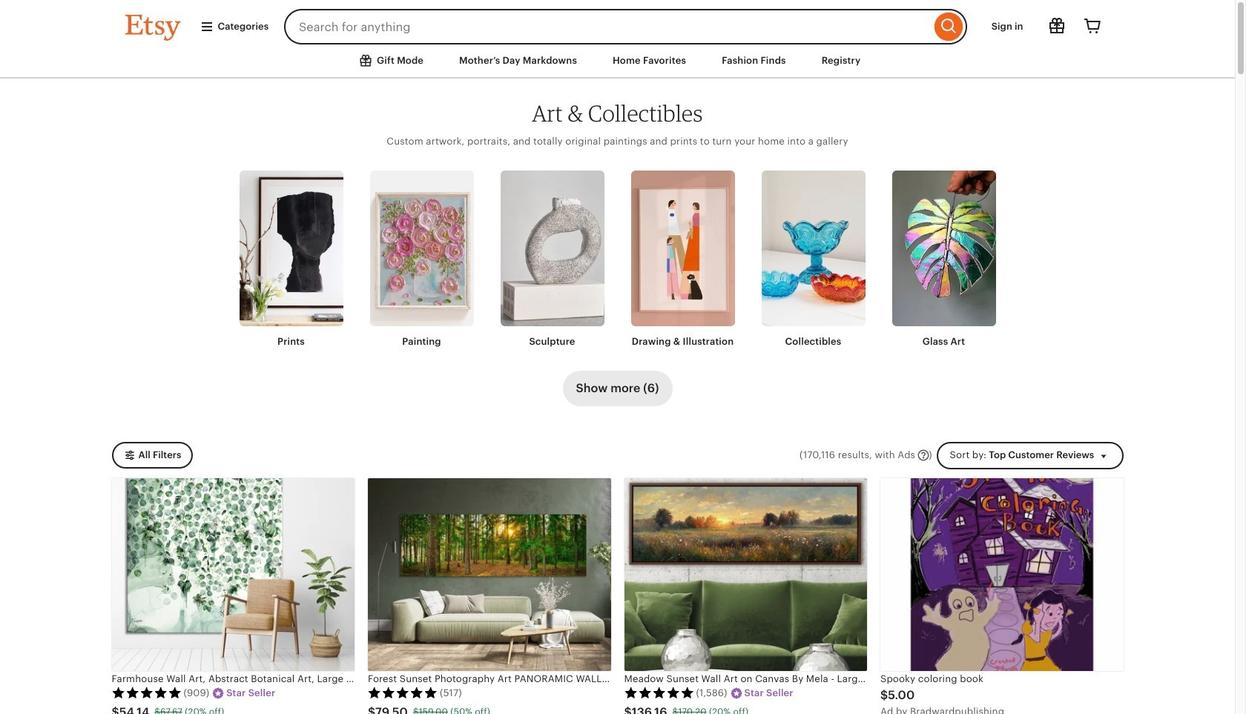 Task type: describe. For each thing, give the bounding box(es) containing it.
Search for anything text field
[[284, 9, 931, 45]]

forest sunset photography art panoramic wall art for accent wall nature greenery botanical landscape scenery birthday gift image
[[368, 478, 611, 671]]

5 out of 5 stars image for forest sunset photography art panoramic wall art for accent wall nature greenery botanical landscape scenery birthday gift on the bottom left
[[368, 687, 438, 699]]



Task type: vqa. For each thing, say whether or not it's contained in the screenshot.
Materials: calf leather, cow leather insole, leather outsole
no



Task type: locate. For each thing, give the bounding box(es) containing it.
banner
[[98, 0, 1137, 45]]

0 horizontal spatial 5 out of 5 stars image
[[112, 687, 181, 699]]

2 horizontal spatial 5 out of 5 stars image
[[624, 687, 694, 699]]

5 out of 5 stars image
[[112, 687, 181, 699], [368, 687, 438, 699], [624, 687, 694, 699]]

menu bar
[[0, 0, 1235, 78], [98, 45, 1137, 78]]

farmhouse wall art, abstract botanical art, large wall art, sage green art, botanical painting, living room wall art oversized, green art image
[[112, 478, 355, 671]]

2 5 out of 5 stars image from the left
[[368, 687, 438, 699]]

meadow sunset wall art on canvas by mela - large gallery wrapped canvas art prints with or without floating frames. image
[[624, 478, 867, 671]]

5 out of 5 stars image for farmhouse wall art, abstract botanical art, large wall art, sage green art, botanical painting, living room wall art oversized, green art "image" on the bottom left
[[112, 687, 181, 699]]

spooky coloring book image
[[881, 478, 1124, 671]]

1 5 out of 5 stars image from the left
[[112, 687, 181, 699]]

1 horizontal spatial 5 out of 5 stars image
[[368, 687, 438, 699]]

5 out of 5 stars image for "meadow sunset wall art on canvas by mela - large gallery wrapped canvas art prints with or without floating frames." image
[[624, 687, 694, 699]]

3 5 out of 5 stars image from the left
[[624, 687, 694, 699]]

None search field
[[284, 9, 967, 45]]



